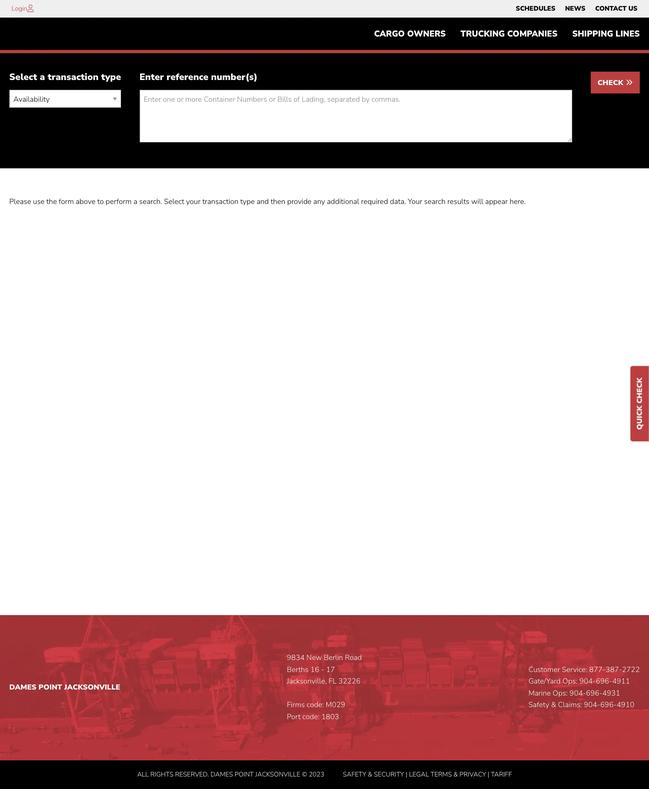 Task type: locate. For each thing, give the bounding box(es) containing it.
cargo owners
[[374, 28, 446, 39]]

696-
[[596, 677, 613, 687], [587, 689, 603, 699], [601, 700, 617, 711]]

0 vertical spatial transaction
[[48, 71, 99, 83]]

0 horizontal spatial point
[[39, 683, 62, 693]]

menu bar
[[512, 2, 643, 15], [367, 25, 648, 43]]

shipping lines link
[[566, 25, 648, 43]]

schedules link
[[516, 2, 556, 15]]

&
[[552, 700, 557, 711], [368, 770, 373, 779], [454, 770, 458, 779]]

lines
[[616, 28, 641, 39]]

0 vertical spatial select
[[9, 71, 37, 83]]

transaction
[[48, 71, 99, 83], [203, 197, 239, 207]]

9834 new berlin road berths 16 - 17 jacksonville, fl 32226
[[287, 653, 362, 687]]

1 vertical spatial ops:
[[553, 689, 568, 699]]

legal terms & privacy link
[[409, 770, 487, 779]]

contact us
[[596, 4, 638, 13]]

2 horizontal spatial &
[[552, 700, 557, 711]]

to
[[97, 197, 104, 207]]

ops: up the claims:
[[553, 689, 568, 699]]

ops:
[[563, 677, 578, 687], [553, 689, 568, 699]]

dames
[[9, 683, 36, 693], [211, 770, 233, 779]]

1 horizontal spatial safety
[[529, 700, 550, 711]]

4931
[[603, 689, 621, 699]]

type left 'enter' at left top
[[101, 71, 121, 83]]

1 vertical spatial menu bar
[[367, 25, 648, 43]]

0 horizontal spatial a
[[40, 71, 45, 83]]

1 horizontal spatial point
[[235, 770, 254, 779]]

0 horizontal spatial dames
[[9, 683, 36, 693]]

search
[[425, 197, 446, 207]]

904- up the claims:
[[570, 689, 587, 699]]

all rights reserved. dames point jacksonville © 2023
[[137, 770, 325, 779]]

1 | from the left
[[406, 770, 408, 779]]

0 horizontal spatial safety
[[343, 770, 367, 779]]

1 horizontal spatial type
[[240, 197, 255, 207]]

please
[[9, 197, 31, 207]]

customer
[[529, 665, 561, 675]]

1 horizontal spatial dames
[[211, 770, 233, 779]]

0 horizontal spatial |
[[406, 770, 408, 779]]

code: right port at the bottom of page
[[303, 712, 320, 722]]

check
[[598, 78, 626, 88], [635, 378, 646, 404]]

0 vertical spatial ops:
[[563, 677, 578, 687]]

check inside button
[[598, 78, 626, 88]]

1803
[[322, 712, 340, 722]]

& inside the customer service: 877-387-2722 gate/yard ops: 904-696-4911 marine ops: 904-696-4931 safety & claims: 904-696-4910
[[552, 700, 557, 711]]

the
[[46, 197, 57, 207]]

|
[[406, 770, 408, 779], [488, 770, 490, 779]]

0 vertical spatial dames
[[9, 683, 36, 693]]

privacy
[[460, 770, 487, 779]]

1 vertical spatial a
[[134, 197, 137, 207]]

904- down "877-"
[[580, 677, 596, 687]]

0 vertical spatial safety
[[529, 700, 550, 711]]

1 horizontal spatial select
[[164, 197, 184, 207]]

ops: down service:
[[563, 677, 578, 687]]

0 vertical spatial a
[[40, 71, 45, 83]]

menu bar containing schedules
[[512, 2, 643, 15]]

contact
[[596, 4, 627, 13]]

0 vertical spatial type
[[101, 71, 121, 83]]

-
[[322, 665, 325, 675]]

user image
[[27, 5, 34, 12]]

port
[[287, 712, 301, 722]]

appear
[[486, 197, 508, 207]]

1 vertical spatial point
[[235, 770, 254, 779]]

berlin
[[324, 653, 343, 663]]

& left security
[[368, 770, 373, 779]]

0 vertical spatial point
[[39, 683, 62, 693]]

safety down marine
[[529, 700, 550, 711]]

904- right the claims:
[[584, 700, 601, 711]]

all
[[137, 770, 149, 779]]

companies
[[508, 28, 558, 39]]

0 horizontal spatial check
[[598, 78, 626, 88]]

select
[[9, 71, 37, 83], [164, 197, 184, 207]]

877-
[[590, 665, 606, 675]]

perform
[[106, 197, 132, 207]]

legal
[[409, 770, 429, 779]]

& right terms
[[454, 770, 458, 779]]

1 vertical spatial check
[[635, 378, 646, 404]]

code:
[[307, 700, 324, 711], [303, 712, 320, 722]]

1 horizontal spatial a
[[134, 197, 137, 207]]

owners
[[408, 28, 446, 39]]

gate/yard
[[529, 677, 561, 687]]

1 horizontal spatial jacksonville
[[256, 770, 301, 779]]

1 horizontal spatial transaction
[[203, 197, 239, 207]]

1 vertical spatial dames
[[211, 770, 233, 779]]

tariff
[[492, 770, 512, 779]]

0 horizontal spatial select
[[9, 71, 37, 83]]

1 horizontal spatial |
[[488, 770, 490, 779]]

a
[[40, 71, 45, 83], [134, 197, 137, 207]]

your
[[408, 197, 423, 207]]

type
[[101, 71, 121, 83], [240, 197, 255, 207]]

code: up 1803
[[307, 700, 324, 711]]

904-
[[580, 677, 596, 687], [570, 689, 587, 699], [584, 700, 601, 711]]

1 vertical spatial transaction
[[203, 197, 239, 207]]

safety
[[529, 700, 550, 711], [343, 770, 367, 779]]

0 vertical spatial check
[[598, 78, 626, 88]]

and
[[257, 197, 269, 207]]

| left legal
[[406, 770, 408, 779]]

type left and
[[240, 197, 255, 207]]

0 horizontal spatial jacksonville
[[64, 683, 120, 693]]

9834
[[287, 653, 305, 663]]

0 vertical spatial menu bar
[[512, 2, 643, 15]]

4910
[[617, 700, 635, 711]]

point
[[39, 683, 62, 693], [235, 770, 254, 779]]

| left tariff link
[[488, 770, 490, 779]]

footer
[[0, 616, 650, 790]]

additional
[[327, 197, 360, 207]]

& left the claims:
[[552, 700, 557, 711]]

0 horizontal spatial transaction
[[48, 71, 99, 83]]

32226
[[339, 677, 361, 687]]

menu bar down schedules link
[[367, 25, 648, 43]]

jacksonville
[[64, 683, 120, 693], [256, 770, 301, 779]]

1 vertical spatial type
[[240, 197, 255, 207]]

0 vertical spatial 696-
[[596, 677, 613, 687]]

menu bar up shipping
[[512, 2, 643, 15]]

safety left security
[[343, 770, 367, 779]]



Task type: describe. For each thing, give the bounding box(es) containing it.
2 vertical spatial 696-
[[601, 700, 617, 711]]

©
[[302, 770, 307, 779]]

required
[[361, 197, 389, 207]]

cargo owners link
[[367, 25, 454, 43]]

rights
[[151, 770, 174, 779]]

shipping
[[573, 28, 614, 39]]

login
[[12, 4, 27, 13]]

quick
[[635, 406, 646, 430]]

claims:
[[559, 700, 583, 711]]

quick check
[[635, 378, 646, 430]]

safety & security | legal terms & privacy | tariff
[[343, 770, 512, 779]]

4911
[[613, 677, 631, 687]]

any
[[314, 197, 325, 207]]

berths
[[287, 665, 309, 675]]

0 vertical spatial jacksonville
[[64, 683, 120, 693]]

enter
[[140, 71, 164, 83]]

footer containing 9834 new berlin road
[[0, 616, 650, 790]]

1 vertical spatial jacksonville
[[256, 770, 301, 779]]

2722
[[623, 665, 641, 675]]

0 vertical spatial 904-
[[580, 677, 596, 687]]

firms code:  m029 port code:  1803
[[287, 700, 346, 722]]

results
[[448, 197, 470, 207]]

2 | from the left
[[488, 770, 490, 779]]

marine
[[529, 689, 551, 699]]

tariff link
[[492, 770, 512, 779]]

news
[[566, 4, 586, 13]]

1 vertical spatial code:
[[303, 712, 320, 722]]

login link
[[12, 4, 27, 13]]

2 vertical spatial 904-
[[584, 700, 601, 711]]

menu bar containing cargo owners
[[367, 25, 648, 43]]

reserved.
[[175, 770, 209, 779]]

reference
[[167, 71, 209, 83]]

Enter reference number(s) text field
[[140, 90, 573, 143]]

schedules
[[516, 4, 556, 13]]

security
[[374, 770, 405, 779]]

new
[[307, 653, 322, 663]]

then
[[271, 197, 286, 207]]

fl
[[329, 677, 337, 687]]

1 horizontal spatial check
[[635, 378, 646, 404]]

form
[[59, 197, 74, 207]]

jacksonville,
[[287, 677, 327, 687]]

please use the form above to perform a search. select your transaction type and then provide any additional required data. your search results will appear here.
[[9, 197, 526, 207]]

us
[[629, 4, 638, 13]]

16
[[311, 665, 320, 675]]

1 vertical spatial 696-
[[587, 689, 603, 699]]

17
[[326, 665, 335, 675]]

road
[[345, 653, 362, 663]]

0 horizontal spatial &
[[368, 770, 373, 779]]

trucking companies link
[[454, 25, 566, 43]]

1 vertical spatial safety
[[343, 770, 367, 779]]

data.
[[390, 197, 406, 207]]

service:
[[563, 665, 588, 675]]

safety inside the customer service: 877-387-2722 gate/yard ops: 904-696-4911 marine ops: 904-696-4931 safety & claims: 904-696-4910
[[529, 700, 550, 711]]

will
[[472, 197, 484, 207]]

search.
[[139, 197, 162, 207]]

check button
[[591, 72, 641, 94]]

quick check link
[[631, 366, 650, 442]]

cargo
[[374, 28, 405, 39]]

enter reference number(s)
[[140, 71, 258, 83]]

dames point jacksonville
[[9, 683, 120, 693]]

select a transaction type
[[9, 71, 121, 83]]

0 horizontal spatial type
[[101, 71, 121, 83]]

provide
[[287, 197, 312, 207]]

safety & security link
[[343, 770, 405, 779]]

firms
[[287, 700, 305, 711]]

0 vertical spatial code:
[[307, 700, 324, 711]]

trucking
[[461, 28, 505, 39]]

m029
[[326, 700, 346, 711]]

trucking companies
[[461, 28, 558, 39]]

387-
[[606, 665, 623, 675]]

here.
[[510, 197, 526, 207]]

news link
[[566, 2, 586, 15]]

terms
[[431, 770, 452, 779]]

number(s)
[[211, 71, 258, 83]]

1 vertical spatial select
[[164, 197, 184, 207]]

use
[[33, 197, 45, 207]]

contact us link
[[596, 2, 638, 15]]

shipping lines
[[573, 28, 641, 39]]

customer service: 877-387-2722 gate/yard ops: 904-696-4911 marine ops: 904-696-4931 safety & claims: 904-696-4910
[[529, 665, 641, 711]]

your
[[186, 197, 201, 207]]

1 vertical spatial 904-
[[570, 689, 587, 699]]

angle double right image
[[626, 79, 634, 86]]

2023
[[309, 770, 325, 779]]

above
[[76, 197, 96, 207]]

1 horizontal spatial &
[[454, 770, 458, 779]]



